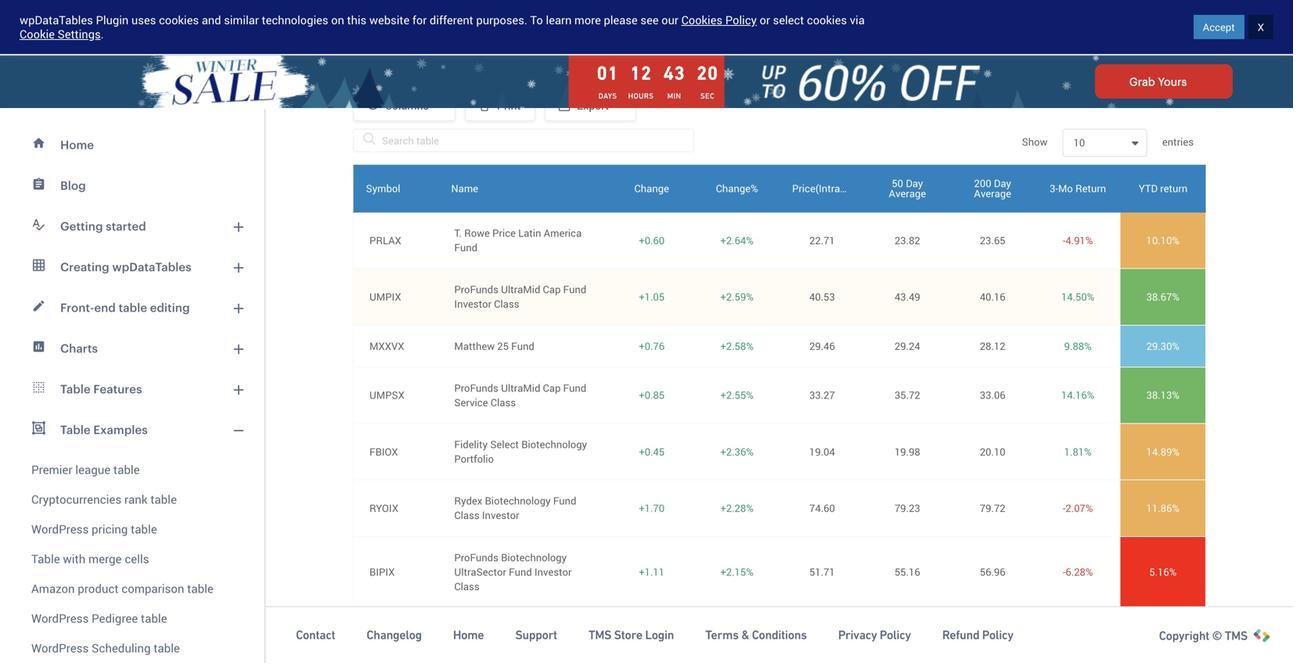 Task type: vqa. For each thing, say whether or not it's contained in the screenshot.
the Conditions
yes



Task type: describe. For each thing, give the bounding box(es) containing it.
change: activate to sort column ascending element
[[610, 165, 695, 212]]

wordpress pedigree table
[[31, 611, 167, 627]]

Search form search field
[[329, 16, 854, 38]]

2.14
[[727, 636, 747, 650]]

min
[[668, 92, 682, 101]]

our
[[662, 12, 679, 28]]

x button
[[1249, 15, 1274, 39]]

service for profunds ultramid cap fund service class
[[455, 395, 488, 410]]

35.72
[[895, 388, 921, 402]]

50 day average
[[889, 176, 927, 201]]

ytd return: activate to sort column ascending element
[[1121, 165, 1207, 212]]

terms & conditions
[[706, 628, 807, 642]]

table for table features
[[60, 382, 91, 396]]

table for pedigree
[[141, 611, 167, 627]]

19.98
[[895, 445, 921, 459]]

front-end table editing
[[60, 301, 190, 314]]

0.86
[[645, 636, 665, 650]]

investor for profunds ultramid cap fund investor class
[[455, 297, 492, 311]]

fund inside "profunds biotechnology ultrasector fund investor class"
[[509, 565, 532, 579]]

0 horizontal spatial home link
[[9, 125, 255, 165]]

cryptocurrencies rank table
[[31, 491, 177, 508]]

ultramid for service
[[501, 381, 541, 395]]

purposes.
[[476, 12, 528, 28]]

- for 4.91
[[1064, 233, 1066, 247]]

matthew 25 fund
[[455, 339, 535, 353]]

Search table search field
[[353, 129, 695, 152]]

editing
[[150, 301, 190, 314]]

product
[[78, 581, 119, 597]]

learn
[[546, 12, 572, 28]]

symbol
[[366, 181, 401, 195]]

fund inside "t. rowe price latin america fund"
[[455, 241, 478, 255]]

name: activate to sort column ascending element
[[439, 165, 610, 212]]

getting started
[[60, 219, 146, 233]]

or
[[760, 12, 771, 28]]

yours
[[1159, 75, 1188, 88]]

fidelity
[[455, 437, 488, 452]]

200 day average: activate to sort column ascending element
[[951, 165, 1036, 212]]

28.12
[[980, 339, 1006, 353]]

cryptocurrencies
[[31, 491, 122, 508]]

getting
[[60, 219, 103, 233]]

uses
[[131, 12, 156, 28]]

blog link
[[9, 165, 255, 206]]

-6.28
[[1064, 565, 1086, 579]]

clear
[[363, 42, 389, 56]]

2.59
[[727, 290, 747, 304]]

pedigree
[[92, 611, 138, 627]]

43
[[664, 62, 686, 84]]

service for profunds biotechnology ultrasector fund service class
[[535, 636, 569, 650]]

with
[[63, 551, 86, 567]]

day for 200 day average
[[994, 176, 1012, 190]]

cryptocurrencies rank table link
[[9, 485, 255, 515]]

examples
[[93, 423, 148, 437]]

10.10
[[1147, 233, 1173, 247]]

fund inside profunds ultramid cap fund service class
[[564, 381, 587, 395]]

-4.91
[[1064, 233, 1086, 247]]

this
[[347, 12, 367, 28]]

table features link
[[9, 369, 255, 410]]

conditions
[[752, 628, 807, 642]]

ultrasector for profunds biotechnology ultrasector fund service class
[[455, 636, 507, 650]]

investor for rydex biotechnology fund class investor
[[482, 508, 520, 523]]

cookies
[[682, 12, 723, 28]]

wpdatatables inside wpdatatables plugin uses cookies and similar technologies on this website for different purposes. to learn more please see our cookies policy or select cookies via cookie settings .
[[20, 12, 93, 28]]

table for rank
[[151, 491, 177, 508]]

policy inside wpdatatables plugin uses cookies and similar technologies on this website for different purposes. to learn more please see our cookies policy or select cookies via cookie settings .
[[726, 12, 757, 28]]

get started link
[[1133, 9, 1278, 46]]

class for profunds ultramid cap fund investor class
[[494, 297, 520, 311]]

biotechnology for rydex biotechnology fund class investor
[[485, 494, 551, 508]]

74.60
[[810, 501, 836, 515]]

1.11
[[645, 565, 665, 579]]

table examples
[[60, 423, 148, 437]]

premier
[[31, 462, 72, 478]]

1 horizontal spatial tms
[[1226, 629, 1248, 643]]

4.91
[[1066, 233, 1086, 247]]

contact link
[[296, 628, 335, 643]]

44.60
[[980, 636, 1006, 650]]

19.04
[[810, 445, 836, 459]]

privacy policy link
[[839, 628, 912, 643]]

0.85
[[645, 388, 665, 402]]

14.50
[[1062, 290, 1088, 304]]

wordpress for wordpress pedigree table
[[31, 611, 89, 627]]

scheduling
[[92, 640, 151, 656]]

terms & conditions link
[[706, 628, 807, 643]]

t. rowe price latin america fund
[[455, 226, 582, 255]]

mxxvx
[[370, 339, 405, 353]]

america
[[544, 226, 582, 240]]

get started
[[1178, 20, 1234, 35]]

creating
[[60, 260, 109, 274]]

umpsx
[[370, 388, 405, 402]]

bipsx
[[370, 636, 398, 650]]

mo
[[1059, 181, 1074, 195]]

export
[[577, 98, 609, 113]]

accept
[[1204, 20, 1236, 34]]

changelog
[[367, 628, 422, 642]]

42.94
[[895, 636, 921, 650]]

14.16
[[1062, 388, 1088, 402]]

profunds for profunds biotechnology ultrasector fund service class
[[455, 621, 499, 636]]

23.65
[[980, 233, 1006, 247]]

14.89
[[1147, 445, 1173, 459]]

56.96
[[980, 565, 1006, 579]]

1 horizontal spatial home link
[[453, 628, 484, 643]]

fidelity select biotechnology portfolio
[[455, 437, 587, 466]]

amazon
[[31, 581, 75, 597]]

profunds for profunds ultramid cap fund investor class
[[455, 282, 499, 297]]

average for 50
[[889, 186, 927, 201]]

wordpress pricing table
[[31, 521, 157, 537]]

29.24
[[895, 339, 921, 353]]

38.13
[[1147, 388, 1173, 402]]

change%: activate to sort column ascending element
[[695, 165, 780, 212]]

get
[[1178, 20, 1195, 35]]



Task type: locate. For each thing, give the bounding box(es) containing it.
wordpress down wordpress pedigree table
[[31, 640, 89, 656]]

service left store at the left bottom of the page
[[535, 636, 569, 650]]

policy
[[726, 12, 757, 28], [880, 628, 912, 642], [983, 628, 1014, 642]]

t.
[[455, 226, 462, 240]]

policy for refund policy
[[983, 628, 1014, 642]]

profunds biotechnology ultrasector fund service class
[[455, 621, 569, 663]]

investor down the rydex
[[482, 508, 520, 523]]

home link left support link
[[453, 628, 484, 643]]

1 vertical spatial -
[[1064, 501, 1066, 515]]

0 horizontal spatial home
[[60, 138, 94, 152]]

symbol: activate to sort column ascending element
[[354, 165, 439, 212]]

policy right the privacy
[[880, 628, 912, 642]]

clear filters button
[[353, 33, 432, 65]]

service up fidelity
[[455, 395, 488, 410]]

1 horizontal spatial day
[[994, 176, 1012, 190]]

investor inside "profunds biotechnology ultrasector fund investor class"
[[535, 565, 572, 579]]

3 - from the top
[[1064, 565, 1066, 579]]

policy right refund
[[983, 628, 1014, 642]]

0 horizontal spatial day
[[906, 176, 924, 190]]

profunds ultramid cap fund investor class
[[455, 282, 587, 311]]

2 wordpress from the top
[[31, 611, 89, 627]]

wpdatatables - tables and charts manager wordpress plugin image
[[16, 13, 165, 42]]

biotechnology down rydex biotechnology fund class investor
[[501, 550, 567, 565]]

1 horizontal spatial home
[[453, 628, 484, 642]]

biotechnology inside "profunds biotechnology ultrasector fund investor class"
[[501, 550, 567, 565]]

profunds inside profunds ultramid cap fund service class
[[455, 381, 499, 395]]

investor inside the profunds ultramid cap fund investor class
[[455, 297, 492, 311]]

grab yours link
[[1096, 64, 1233, 99]]

biotechnology right select
[[522, 437, 587, 452]]

cap
[[543, 282, 561, 297], [543, 381, 561, 395]]

biotechnology inside profunds biotechnology ultrasector fund service class
[[501, 621, 567, 636]]

blog
[[60, 179, 86, 192]]

2 vertical spatial table
[[31, 551, 60, 567]]

1.05
[[645, 290, 665, 304]]

biotechnology inside fidelity select biotechnology portfolio
[[522, 437, 587, 452]]

table up premier league table
[[60, 423, 91, 437]]

21
[[697, 62, 719, 84]]

2 vertical spatial investor
[[535, 565, 572, 579]]

0 vertical spatial investor
[[455, 297, 492, 311]]

table right comparison
[[187, 581, 214, 597]]

pricing
[[92, 521, 128, 537]]

1 vertical spatial cap
[[543, 381, 561, 395]]

cookie settings button
[[20, 26, 101, 42]]

3-mo return
[[1050, 181, 1107, 195]]

2 ultrasector from the top
[[455, 636, 507, 650]]

2 horizontal spatial policy
[[983, 628, 1014, 642]]

profunds down the matthew
[[455, 381, 499, 395]]

50 day average: activate to sort column ascending element
[[865, 165, 951, 212]]

2 - from the top
[[1064, 501, 1066, 515]]

1 vertical spatial ultramid
[[501, 381, 541, 395]]

0 vertical spatial -
[[1064, 233, 1066, 247]]

policy for privacy policy
[[880, 628, 912, 642]]

home left support link
[[453, 628, 484, 642]]

class inside profunds ultramid cap fund service class
[[491, 395, 516, 410]]

profunds inside the profunds ultramid cap fund investor class
[[455, 282, 499, 297]]

biotechnology inside rydex biotechnology fund class investor
[[485, 494, 551, 508]]

2 cap from the top
[[543, 381, 561, 395]]

ultramid
[[501, 282, 541, 297], [501, 381, 541, 395]]

amazon product comparison table
[[31, 581, 214, 597]]

table with merge cells
[[31, 551, 149, 567]]

return
[[1161, 181, 1188, 195]]

filters
[[392, 42, 423, 56]]

class inside "profunds biotechnology ultrasector fund investor class"
[[455, 580, 480, 594]]

&
[[742, 628, 750, 642]]

- down the -2.07
[[1064, 565, 1066, 579]]

tms left store at the left bottom of the page
[[589, 628, 612, 642]]

1 ultrasector from the top
[[455, 565, 507, 579]]

1 vertical spatial ultrasector
[[455, 636, 507, 650]]

79.23
[[895, 501, 921, 515]]

cells
[[125, 551, 149, 567]]

wordpress for wordpress pricing table
[[31, 521, 89, 537]]

1 horizontal spatial cookies
[[807, 12, 847, 28]]

2 cookies from the left
[[807, 12, 847, 28]]

day
[[906, 176, 924, 190], [994, 176, 1012, 190]]

day right 50
[[906, 176, 924, 190]]

fund inside rydex biotechnology fund class investor
[[554, 494, 577, 508]]

- down 1.81
[[1064, 501, 1066, 515]]

investor inside rydex biotechnology fund class investor
[[482, 508, 520, 523]]

biotechnology down "profunds biotechnology ultrasector fund investor class"
[[501, 621, 567, 636]]

1 ultramid from the top
[[501, 282, 541, 297]]

home link up blog
[[9, 125, 255, 165]]

cap up fidelity select biotechnology portfolio
[[543, 381, 561, 395]]

class for profunds biotechnology ultrasector fund investor class
[[455, 580, 480, 594]]

table down charts
[[60, 382, 91, 396]]

investor up the support
[[535, 565, 572, 579]]

columns button
[[353, 90, 456, 121]]

class for profunds biotechnology ultrasector fund service class
[[455, 651, 480, 663]]

.
[[101, 26, 104, 42]]

4 profunds from the top
[[455, 621, 499, 636]]

0 horizontal spatial wpdatatables
[[20, 12, 93, 28]]

class for profunds ultramid cap fund service class
[[491, 395, 516, 410]]

1 - from the top
[[1064, 233, 1066, 247]]

0 horizontal spatial policy
[[726, 12, 757, 28]]

store
[[614, 628, 643, 642]]

price(intraday): activate to sort column ascending element
[[780, 165, 865, 212]]

print button
[[465, 90, 536, 121]]

2 day from the left
[[994, 176, 1012, 190]]

change%
[[716, 181, 759, 195]]

0 horizontal spatial tms
[[589, 628, 612, 642]]

average up the "23.65"
[[975, 186, 1012, 201]]

11.86
[[1147, 501, 1173, 515]]

tms right '©'
[[1226, 629, 1248, 643]]

ultramid down "t. rowe price latin america fund"
[[501, 282, 541, 297]]

22.71
[[810, 233, 836, 247]]

fund inside the profunds ultramid cap fund investor class
[[564, 282, 587, 297]]

features
[[93, 382, 142, 396]]

profunds biotechnology ultrasector fund investor class
[[455, 550, 572, 594]]

ultramid down the 25
[[501, 381, 541, 395]]

profunds for profunds ultramid cap fund service class
[[455, 381, 499, 395]]

tms store login
[[589, 628, 674, 642]]

1 horizontal spatial policy
[[880, 628, 912, 642]]

- for 2.07
[[1064, 501, 1066, 515]]

profunds down rowe
[[455, 282, 499, 297]]

0.45
[[645, 445, 665, 459]]

class
[[494, 297, 520, 311], [491, 395, 516, 410], [455, 508, 480, 523], [455, 580, 480, 594], [455, 651, 480, 663]]

hours
[[629, 92, 654, 101]]

table right the "rank"
[[151, 491, 177, 508]]

wordpress up with
[[31, 521, 89, 537]]

class inside rydex biotechnology fund class investor
[[455, 508, 480, 523]]

front-end table editing link
[[9, 287, 255, 328]]

day inside 50 day average
[[906, 176, 924, 190]]

terms
[[706, 628, 739, 642]]

table examples link
[[9, 410, 255, 450]]

2 vertical spatial wordpress
[[31, 640, 89, 656]]

contact
[[296, 628, 335, 642]]

1 vertical spatial home link
[[453, 628, 484, 643]]

days
[[599, 92, 617, 101]]

3 profunds from the top
[[455, 550, 499, 565]]

profunds for profunds biotechnology ultrasector fund investor class
[[455, 550, 499, 565]]

1 vertical spatial home
[[453, 628, 484, 642]]

charts link
[[9, 328, 255, 369]]

price
[[493, 226, 516, 240]]

day inside 200 day average
[[994, 176, 1012, 190]]

refund policy
[[943, 628, 1014, 642]]

wordpress down "amazon"
[[31, 611, 89, 627]]

wordpress for wordpress scheduling table
[[31, 640, 89, 656]]

average for 200
[[975, 186, 1012, 201]]

sec
[[701, 92, 715, 101]]

ultrasector inside "profunds biotechnology ultrasector fund investor class"
[[455, 565, 507, 579]]

fund inside profunds biotechnology ultrasector fund service class
[[509, 636, 532, 650]]

latin
[[519, 226, 542, 240]]

wordpress pricing table link
[[9, 515, 255, 544]]

cap inside the profunds ultramid cap fund investor class
[[543, 282, 561, 297]]

class inside profunds biotechnology ultrasector fund service class
[[455, 651, 480, 663]]

table inside 'link'
[[119, 301, 147, 314]]

biotechnology for profunds biotechnology ultrasector fund service class
[[501, 621, 567, 636]]

home up blog
[[60, 138, 94, 152]]

biotechnology down fidelity select biotechnology portfolio
[[485, 494, 551, 508]]

0 vertical spatial home link
[[9, 125, 255, 165]]

similar
[[224, 12, 259, 28]]

investor for profunds biotechnology ultrasector fund investor class
[[535, 565, 572, 579]]

ultrasector down the rydex
[[455, 565, 507, 579]]

table for scheduling
[[154, 640, 180, 656]]

1 cap from the top
[[543, 282, 561, 297]]

investor up the matthew
[[455, 297, 492, 311]]

10
[[1074, 136, 1086, 150]]

cookies left and
[[159, 12, 199, 28]]

table for end
[[119, 301, 147, 314]]

table right end
[[119, 301, 147, 314]]

1 cookies from the left
[[159, 12, 199, 28]]

table left with
[[31, 551, 60, 567]]

0 vertical spatial cap
[[543, 282, 561, 297]]

cap for profunds ultramid cap fund service class
[[543, 381, 561, 395]]

0 vertical spatial ultramid
[[501, 282, 541, 297]]

2.64
[[727, 233, 747, 247]]

1 horizontal spatial average
[[975, 186, 1012, 201]]

200 day average
[[975, 176, 1012, 201]]

wpdatatables up the editing
[[112, 260, 192, 274]]

profunds down the rydex
[[455, 550, 499, 565]]

accept button
[[1194, 15, 1245, 39]]

ultrasector left support link
[[455, 636, 507, 650]]

cap inside profunds ultramid cap fund service class
[[543, 381, 561, 395]]

ultramid inside the profunds ultramid cap fund investor class
[[501, 282, 541, 297]]

1 vertical spatial wpdatatables
[[112, 260, 192, 274]]

ultramid inside profunds ultramid cap fund service class
[[501, 381, 541, 395]]

2 ultramid from the top
[[501, 381, 541, 395]]

0 vertical spatial service
[[455, 395, 488, 410]]

cap down the america on the left
[[543, 282, 561, 297]]

profunds left support link
[[455, 621, 499, 636]]

profunds
[[455, 282, 499, 297], [455, 381, 499, 395], [455, 550, 499, 565], [455, 621, 499, 636]]

average up 23.82
[[889, 186, 927, 201]]

table with merge cells link
[[9, 544, 255, 574]]

wordpress scheduling table link
[[9, 634, 255, 663]]

table up "cells"
[[131, 521, 157, 537]]

ultramid for investor
[[501, 282, 541, 297]]

12
[[630, 62, 652, 84]]

fund
[[455, 241, 478, 255], [564, 282, 587, 297], [512, 339, 535, 353], [564, 381, 587, 395], [554, 494, 577, 508], [509, 565, 532, 579], [509, 636, 532, 650]]

1 profunds from the top
[[455, 282, 499, 297]]

ultrasector inside profunds biotechnology ultrasector fund service class
[[455, 636, 507, 650]]

biotechnology for profunds biotechnology ultrasector fund investor class
[[501, 550, 567, 565]]

- down mo
[[1064, 233, 1066, 247]]

0 vertical spatial ultrasector
[[455, 565, 507, 579]]

0 vertical spatial wordpress
[[31, 521, 89, 537]]

1 vertical spatial investor
[[482, 508, 520, 523]]

3 wordpress from the top
[[31, 640, 89, 656]]

1 vertical spatial table
[[60, 423, 91, 437]]

profunds inside "profunds biotechnology ultrasector fund investor class"
[[455, 550, 499, 565]]

1 day from the left
[[906, 176, 924, 190]]

1 horizontal spatial service
[[535, 636, 569, 650]]

table down wordpress pedigree table link
[[154, 640, 180, 656]]

table down comparison
[[141, 611, 167, 627]]

day for 50 day average
[[906, 176, 924, 190]]

umpix
[[370, 290, 401, 304]]

©
[[1213, 629, 1223, 643]]

1 average from the left
[[889, 186, 927, 201]]

-
[[1064, 233, 1066, 247], [1064, 501, 1066, 515], [1064, 565, 1066, 579]]

comparison
[[122, 581, 184, 597]]

20.10
[[980, 445, 1006, 459]]

rank
[[124, 491, 148, 508]]

ultrasector for profunds biotechnology ultrasector fund investor class
[[455, 565, 507, 579]]

2 vertical spatial -
[[1064, 565, 1066, 579]]

cookies left via
[[807, 12, 847, 28]]

profunds ultramid cap fund service class
[[455, 381, 587, 410]]

table for pricing
[[131, 521, 157, 537]]

wpdatatables left "."
[[20, 12, 93, 28]]

1 horizontal spatial wpdatatables
[[112, 260, 192, 274]]

-2.07
[[1064, 501, 1086, 515]]

for
[[413, 12, 427, 28]]

class inside the profunds ultramid cap fund investor class
[[494, 297, 520, 311]]

profunds inside profunds biotechnology ultrasector fund service class
[[455, 621, 499, 636]]

service inside profunds ultramid cap fund service class
[[455, 395, 488, 410]]

1 vertical spatial wordpress
[[31, 611, 89, 627]]

2 average from the left
[[975, 186, 1012, 201]]

cap for profunds ultramid cap fund investor class
[[543, 282, 561, 297]]

refund
[[943, 628, 980, 642]]

ultrasector
[[455, 565, 507, 579], [455, 636, 507, 650]]

service inside profunds biotechnology ultrasector fund service class
[[535, 636, 569, 650]]

0 vertical spatial table
[[60, 382, 91, 396]]

25
[[498, 339, 509, 353]]

0 vertical spatial home
[[60, 138, 94, 152]]

tms store login link
[[589, 628, 674, 643]]

0 horizontal spatial average
[[889, 186, 927, 201]]

changelog link
[[367, 628, 422, 643]]

9.88
[[1065, 339, 1085, 353]]

home link
[[9, 125, 255, 165], [453, 628, 484, 643]]

table for table examples
[[60, 423, 91, 437]]

policy left or
[[726, 12, 757, 28]]

ryoix
[[370, 501, 399, 515]]

table up cryptocurrencies rank table link on the left bottom of the page
[[113, 462, 140, 478]]

1 vertical spatial service
[[535, 636, 569, 650]]

0 horizontal spatial service
[[455, 395, 488, 410]]

0 horizontal spatial cookies
[[159, 12, 199, 28]]

79.72
[[980, 501, 1006, 515]]

select
[[491, 437, 519, 452]]

day right 200
[[994, 176, 1012, 190]]

wpdatatables plugin uses cookies and similar technologies on this website for different purposes. to learn more please see our cookies policy or select cookies via cookie settings .
[[20, 12, 865, 42]]

2 profunds from the top
[[455, 381, 499, 395]]

columns
[[385, 98, 429, 113]]

1 wordpress from the top
[[31, 521, 89, 537]]

0 vertical spatial wpdatatables
[[20, 12, 93, 28]]

prlax
[[370, 233, 402, 247]]

table for league
[[113, 462, 140, 478]]

table for table with merge cells
[[31, 551, 60, 567]]

3-mo return: activate to sort column ascending element
[[1036, 165, 1121, 212]]

portfolio
[[455, 452, 494, 466]]

- for 6.28
[[1064, 565, 1066, 579]]



